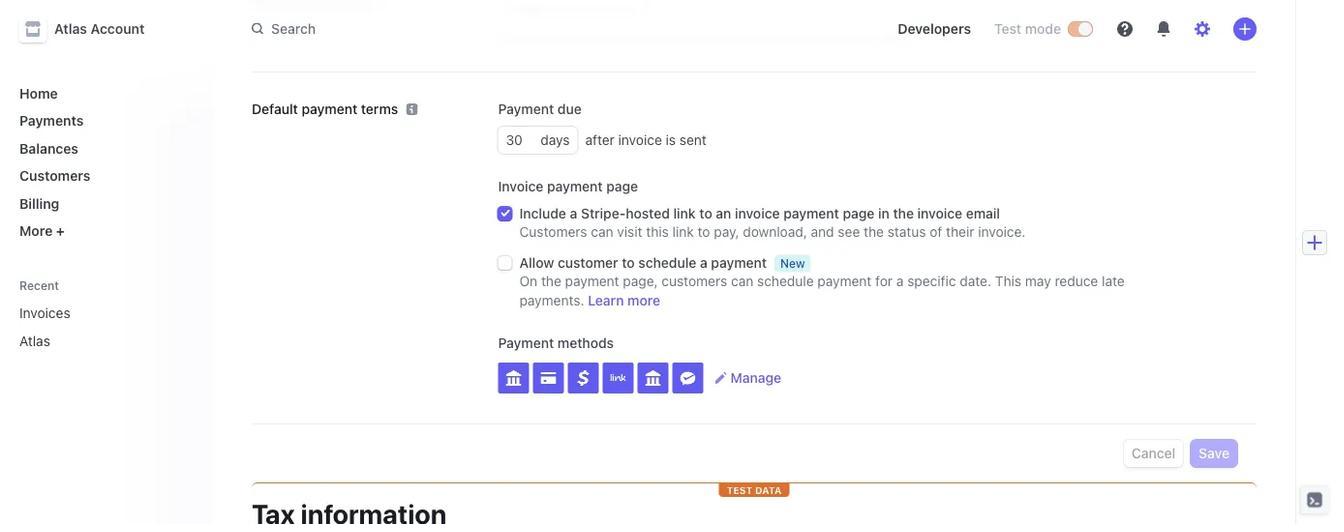 Task type: locate. For each thing, give the bounding box(es) containing it.
to up page,
[[622, 255, 635, 271]]

0 vertical spatial atlas
[[54, 21, 87, 37]]

due
[[558, 101, 582, 117]]

include inside include a stripe-hosted link to an invoice payment page in the invoice email customers can visit this link to pay, download, and see the status of their invoice.
[[520, 206, 566, 222]]

controls
[[498, 31, 551, 47]]

customers down balances
[[19, 168, 90, 184]]

atlas left account
[[54, 21, 87, 37]]

test data
[[727, 485, 782, 496]]

1 horizontal spatial schedule
[[757, 274, 814, 290]]

0 vertical spatial a
[[570, 206, 578, 222]]

cancel button
[[1124, 441, 1184, 468]]

balances
[[19, 140, 78, 156]]

can
[[591, 224, 614, 240], [731, 274, 754, 290]]

the right on
[[724, 31, 744, 47]]

payment up download,
[[784, 206, 839, 222]]

0 vertical spatial customers
[[19, 168, 90, 184]]

1 horizontal spatial atlas
[[54, 21, 87, 37]]

schedule
[[639, 255, 697, 271], [757, 274, 814, 290]]

1 vertical spatial customers
[[520, 224, 587, 240]]

invoice
[[498, 179, 544, 195]]

recent navigation links element
[[0, 278, 213, 357]]

link right this
[[673, 224, 694, 240]]

a right for
[[897, 274, 904, 290]]

1 horizontal spatial customers
[[520, 224, 587, 240]]

is
[[666, 132, 676, 148]]

mode
[[1025, 21, 1061, 37]]

their
[[946, 224, 975, 240]]

the down in
[[864, 224, 884, 240]]

how
[[555, 31, 581, 47]]

stripe-
[[581, 206, 626, 222]]

customer
[[558, 255, 618, 271]]

this
[[995, 274, 1022, 290]]

page
[[607, 179, 638, 195], [843, 206, 875, 222]]

page inside include a stripe-hosted link to an invoice payment page in the invoice email customers can visit this link to pay, download, and see the status of their invoice.
[[843, 206, 875, 222]]

more +
[[19, 223, 65, 239]]

1 vertical spatial include
[[520, 206, 566, 222]]

learn more link
[[588, 292, 661, 311]]

settings image
[[1195, 21, 1211, 37]]

a down the invoice payment page
[[570, 206, 578, 222]]

pay,
[[714, 224, 739, 240]]

schedule down this
[[639, 255, 697, 271]]

1 vertical spatial and
[[811, 224, 834, 240]]

1 horizontal spatial can
[[731, 274, 754, 290]]

customers up allow
[[520, 224, 587, 240]]

link
[[674, 206, 696, 222], [673, 224, 694, 240]]

an
[[716, 206, 732, 222]]

account
[[91, 21, 145, 37]]

schedule down new
[[757, 274, 814, 290]]

payment down customer
[[565, 274, 619, 290]]

the up payments.
[[541, 274, 562, 290]]

atlas
[[54, 21, 87, 37], [19, 333, 50, 349]]

allow
[[520, 255, 554, 271]]

1 vertical spatial page
[[843, 206, 875, 222]]

svg image
[[643, 3, 655, 15]]

1 vertical spatial atlas
[[19, 333, 50, 349]]

and left receipt
[[795, 31, 818, 47]]

balances link
[[12, 133, 198, 164]]

0 vertical spatial include
[[506, 0, 553, 16]]

cancel
[[1132, 446, 1176, 462]]

learn more
[[588, 293, 661, 309]]

page up see at the top right of page
[[843, 206, 875, 222]]

to left the an
[[700, 206, 713, 222]]

1 vertical spatial can
[[731, 274, 754, 290]]

of
[[930, 224, 943, 240]]

tax
[[616, 0, 636, 16]]

can down stripe-
[[591, 224, 614, 240]]

customers
[[19, 168, 90, 184], [520, 224, 587, 240]]

0 vertical spatial schedule
[[639, 255, 697, 271]]

+
[[56, 223, 65, 239]]

payment up the after invoice is sent text field
[[498, 101, 554, 117]]

invoice up download,
[[735, 206, 780, 222]]

payment
[[302, 101, 358, 117], [547, 179, 603, 195], [784, 206, 839, 222], [711, 255, 767, 271], [565, 274, 619, 290], [818, 274, 872, 290]]

include up controls
[[506, 0, 553, 16]]

can right customers
[[731, 274, 754, 290]]

1 vertical spatial payment
[[498, 336, 554, 352]]

payment inside include a stripe-hosted link to an invoice payment page in the invoice email customers can visit this link to pay, download, and see the status of their invoice.
[[784, 206, 839, 222]]

payment down payments.
[[498, 336, 554, 352]]

more
[[19, 223, 53, 239]]

2 vertical spatial to
[[622, 255, 635, 271]]

0 vertical spatial can
[[591, 224, 614, 240]]

help image
[[1118, 21, 1133, 37]]

atlas account button
[[19, 15, 164, 43]]

recent element
[[0, 298, 213, 357]]

atlas inside button
[[54, 21, 87, 37]]

test mode
[[995, 21, 1061, 37]]

link right hosted
[[674, 206, 696, 222]]

a up customers
[[700, 255, 708, 271]]

2 horizontal spatial a
[[897, 274, 904, 290]]

payment left for
[[818, 274, 872, 290]]

1 vertical spatial schedule
[[757, 274, 814, 290]]

customers inside customers link
[[19, 168, 90, 184]]

invoices
[[19, 306, 70, 322]]

0 horizontal spatial customers
[[19, 168, 90, 184]]

prices
[[615, 31, 653, 47]]

customers link
[[12, 160, 198, 192]]

atlas for atlas
[[19, 333, 50, 349]]

the inside "on the payment page, customers can schedule payment for a specific date. this may reduce late payments."
[[541, 274, 562, 290]]

pdfs.
[[869, 31, 906, 47]]

0 vertical spatial link
[[674, 206, 696, 222]]

atlas down 'invoices'
[[19, 333, 50, 349]]

payment methods
[[498, 336, 614, 352]]

on
[[704, 31, 720, 47]]

1 horizontal spatial a
[[700, 255, 708, 271]]

save button
[[1191, 441, 1238, 468]]

include for include inclusive tax
[[506, 0, 553, 16]]

1 payment from the top
[[498, 101, 554, 117]]

0 horizontal spatial atlas
[[19, 333, 50, 349]]

test
[[727, 485, 753, 496]]

the up status
[[893, 206, 914, 222]]

0 vertical spatial page
[[607, 179, 638, 195]]

atlas inside recent element
[[19, 333, 50, 349]]

0 horizontal spatial a
[[570, 206, 578, 222]]

1 vertical spatial a
[[700, 255, 708, 271]]

1 horizontal spatial page
[[843, 206, 875, 222]]

the
[[724, 31, 744, 47], [893, 206, 914, 222], [864, 224, 884, 240], [541, 274, 562, 290]]

to left pay,
[[698, 224, 710, 240]]

payments
[[19, 113, 84, 129]]

2 payment from the top
[[498, 336, 554, 352]]

home link
[[12, 77, 198, 109]]

payment left terms
[[302, 101, 358, 117]]

include down invoice
[[520, 206, 566, 222]]

page up stripe-
[[607, 179, 638, 195]]

0 horizontal spatial can
[[591, 224, 614, 240]]

include inside "popup button"
[[506, 0, 553, 16]]

a
[[570, 206, 578, 222], [700, 255, 708, 271], [897, 274, 904, 290]]

default payment terms
[[252, 101, 398, 117]]

0 vertical spatial payment
[[498, 101, 554, 117]]

include
[[506, 0, 553, 16], [520, 206, 566, 222]]

and
[[795, 31, 818, 47], [811, 224, 834, 240]]

and left see at the top right of page
[[811, 224, 834, 240]]

payments link
[[12, 105, 198, 137]]

manage
[[731, 370, 782, 386]]

a inside "on the payment page, customers can schedule payment for a specific date. this may reduce late payments."
[[897, 274, 904, 290]]

payment for payment methods
[[498, 336, 554, 352]]

payment up stripe-
[[547, 179, 603, 195]]

2 vertical spatial a
[[897, 274, 904, 290]]



Task type: describe. For each thing, give the bounding box(es) containing it.
0 vertical spatial and
[[795, 31, 818, 47]]

a inside include a stripe-hosted link to an invoice payment page in the invoice email customers can visit this link to pay, download, and see the status of their invoice.
[[570, 206, 578, 222]]

billing link
[[12, 188, 198, 219]]

Search search field
[[240, 11, 786, 47]]

manage button
[[715, 369, 782, 388]]

item
[[584, 31, 611, 47]]

invoice up of
[[918, 206, 963, 222]]

reduce
[[1055, 274, 1098, 290]]

learn
[[588, 293, 624, 309]]

more
[[628, 293, 661, 309]]

visit
[[617, 224, 643, 240]]

payment due
[[498, 101, 582, 117]]

include inclusive tax button
[[498, 0, 663, 22]]

customers inside include a stripe-hosted link to an invoice payment page in the invoice email customers can visit this link to pay, download, and see the status of their invoice.
[[520, 224, 587, 240]]

payment for payment due
[[498, 101, 554, 117]]

schedule inside "on the payment page, customers can schedule payment for a specific date. this may reduce late payments."
[[757, 274, 814, 290]]

home
[[19, 85, 58, 101]]

default
[[252, 101, 298, 117]]

save
[[1199, 446, 1230, 462]]

1 vertical spatial to
[[698, 224, 710, 240]]

invoice payment page
[[498, 179, 638, 195]]

atlas for atlas account
[[54, 21, 87, 37]]

page,
[[623, 274, 658, 290]]

appear
[[657, 31, 701, 47]]

in
[[878, 206, 890, 222]]

late
[[1102, 274, 1125, 290]]

atlas link
[[12, 325, 170, 357]]

terms
[[361, 101, 398, 117]]

Search text field
[[240, 11, 786, 47]]

invoice.
[[978, 224, 1026, 240]]

customers
[[662, 274, 728, 290]]

on the payment page, customers can schedule payment for a specific date. this may reduce late payments.
[[520, 274, 1125, 309]]

1 vertical spatial link
[[673, 224, 694, 240]]

see
[[838, 224, 860, 240]]

after invoice is sent text field
[[498, 127, 541, 154]]

on
[[520, 274, 538, 290]]

specific
[[908, 274, 956, 290]]

developers link
[[890, 14, 979, 45]]

include inclusive tax
[[506, 0, 636, 16]]

payment down pay,
[[711, 255, 767, 271]]

developers
[[898, 21, 971, 37]]

invoices link
[[12, 298, 170, 329]]

invoice left "is" at the top of the page
[[618, 132, 662, 148]]

invoice right on
[[747, 31, 791, 47]]

0 vertical spatial to
[[700, 206, 713, 222]]

search
[[271, 21, 316, 37]]

controls how item prices appear on the invoice and receipt pdfs.
[[498, 31, 906, 47]]

after
[[585, 132, 615, 148]]

for
[[876, 274, 893, 290]]

atlas account
[[54, 21, 145, 37]]

receipt
[[822, 31, 865, 47]]

0 horizontal spatial schedule
[[639, 255, 697, 271]]

test
[[995, 21, 1022, 37]]

allow customer to schedule a payment
[[520, 255, 767, 271]]

and inside include a stripe-hosted link to an invoice payment page in the invoice email customers can visit this link to pay, download, and see the status of their invoice.
[[811, 224, 834, 240]]

core navigation links element
[[12, 77, 198, 247]]

can inside include a stripe-hosted link to an invoice payment page in the invoice email customers can visit this link to pay, download, and see the status of their invoice.
[[591, 224, 614, 240]]

days
[[541, 132, 570, 148]]

sent
[[680, 132, 707, 148]]

inclusive
[[556, 0, 612, 16]]

billing
[[19, 196, 59, 212]]

status
[[888, 224, 926, 240]]

can inside "on the payment page, customers can schedule payment for a specific date. this may reduce late payments."
[[731, 274, 754, 290]]

download,
[[743, 224, 808, 240]]

new
[[781, 257, 805, 271]]

recent
[[19, 279, 59, 293]]

date.
[[960, 274, 992, 290]]

hosted
[[626, 206, 670, 222]]

methods
[[558, 336, 614, 352]]

days button
[[541, 127, 578, 154]]

include a stripe-hosted link to an invoice payment page in the invoice email customers can visit this link to pay, download, and see the status of their invoice.
[[520, 206, 1026, 240]]

this
[[646, 224, 669, 240]]

data
[[755, 485, 782, 496]]

0 horizontal spatial page
[[607, 179, 638, 195]]

after invoice is sent
[[585, 132, 707, 148]]

payments.
[[520, 293, 584, 309]]

email
[[966, 206, 1000, 222]]

may
[[1025, 274, 1051, 290]]

include for include a stripe-hosted link to an invoice payment page in the invoice email customers can visit this link to pay, download, and see the status of their invoice.
[[520, 206, 566, 222]]



Task type: vqa. For each thing, say whether or not it's contained in the screenshot.
search field
no



